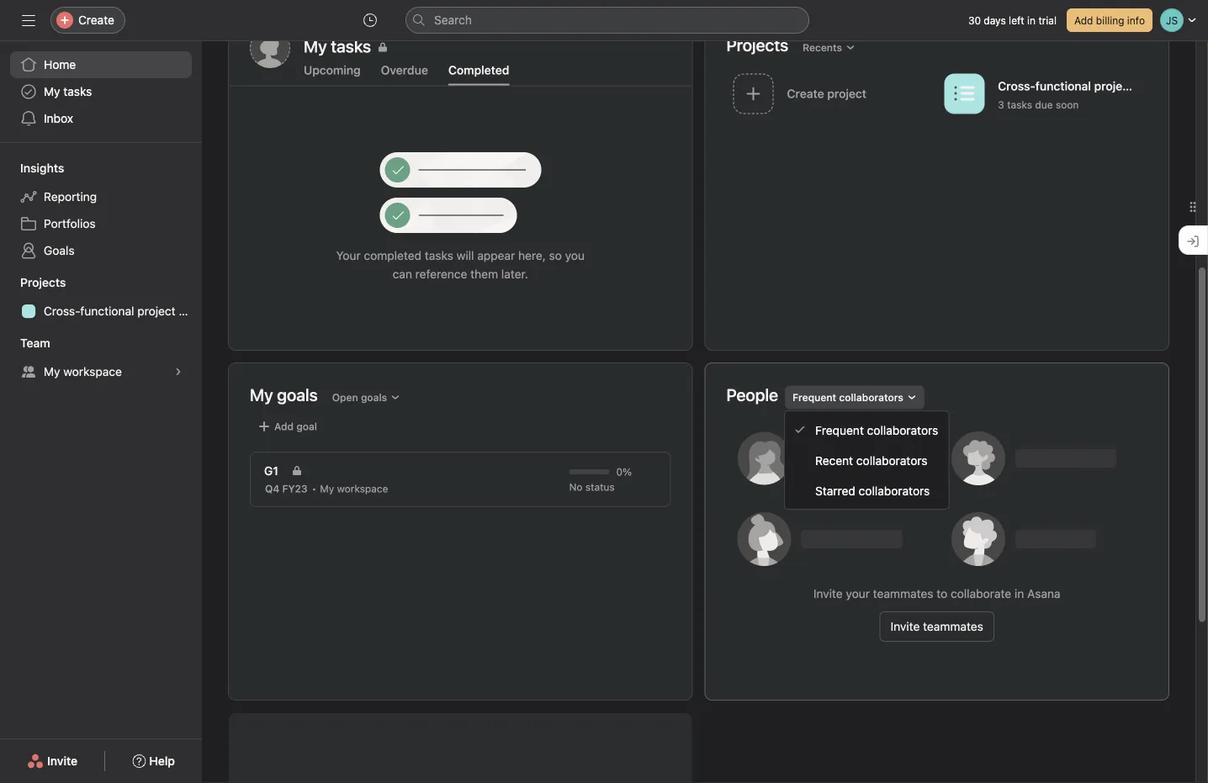 Task type: vqa. For each thing, say whether or not it's contained in the screenshot.
[Example] Redesign Landing Page cell
no



Task type: describe. For each thing, give the bounding box(es) containing it.
invite teammates button
[[880, 612, 995, 642]]

goal
[[297, 421, 317, 433]]

projects inside dropdown button
[[20, 276, 66, 290]]

here,
[[519, 249, 546, 262]]

q4
[[265, 483, 280, 495]]

to
[[937, 587, 948, 601]]

completed
[[364, 249, 422, 262]]

frequent collaborators inside frequent collaborators dropdown button
[[793, 392, 904, 404]]

status
[[586, 482, 615, 493]]

tasks inside cross-functional project plan 3 tasks due soon
[[1008, 99, 1033, 111]]

team button
[[0, 335, 50, 352]]

team
[[20, 336, 50, 350]]

insights element
[[0, 153, 202, 268]]

projects element
[[0, 268, 202, 328]]

projects button
[[0, 274, 66, 291]]

30 days left in trial
[[969, 14, 1057, 26]]

recent collaborators link
[[785, 445, 949, 476]]

will
[[457, 249, 474, 262]]

workspace inside my workspace link
[[63, 365, 122, 379]]

3
[[999, 99, 1005, 111]]

see details, my workspace image
[[173, 367, 184, 377]]

reporting
[[44, 190, 97, 204]]

my tasks
[[44, 85, 92, 98]]

help button
[[121, 747, 186, 777]]

people
[[727, 385, 779, 405]]

project for cross-functional project plan 3 tasks due soon
[[1095, 79, 1134, 93]]

help
[[149, 755, 175, 769]]

frequent inside "link"
[[816, 423, 864, 437]]

create project link
[[727, 68, 938, 122]]

days
[[984, 14, 1007, 26]]

insights
[[20, 161, 64, 175]]

trial
[[1039, 14, 1057, 26]]

starred collaborators
[[816, 484, 931, 498]]

billing
[[1097, 14, 1125, 26]]

your
[[336, 249, 361, 262]]

1 horizontal spatial workspace
[[337, 483, 388, 495]]

add for add goal
[[274, 421, 294, 433]]

frequent inside dropdown button
[[793, 392, 837, 404]]

cross-functional project plan
[[44, 304, 202, 318]]

my goals
[[250, 385, 318, 405]]

your completed tasks will appear here, so you can reference them later.
[[336, 249, 585, 281]]

recent collaborators
[[816, 454, 928, 467]]

appear
[[478, 249, 515, 262]]

collaborate
[[951, 587, 1012, 601]]

portfolios link
[[10, 210, 192, 237]]

my for my workspace
[[44, 365, 60, 379]]

teams element
[[0, 328, 202, 389]]

due
[[1036, 99, 1054, 111]]

open goals button
[[325, 386, 408, 410]]

goals link
[[10, 237, 192, 264]]

upcoming
[[304, 63, 361, 77]]

30
[[969, 14, 982, 26]]

portfolios
[[44, 217, 96, 231]]

you
[[565, 249, 585, 262]]

open
[[332, 392, 358, 404]]

completed
[[449, 63, 510, 77]]

invite teammates
[[891, 620, 984, 634]]

your
[[846, 587, 870, 601]]

add profile photo image
[[250, 28, 290, 68]]

•
[[312, 483, 317, 495]]

functional for cross-functional project plan 3 tasks due soon
[[1036, 79, 1092, 93]]

home link
[[10, 51, 192, 78]]

0 vertical spatial teammates
[[874, 587, 934, 601]]

hide sidebar image
[[22, 13, 35, 27]]

cross-functional project plan link
[[10, 298, 202, 325]]

soon
[[1056, 99, 1080, 111]]

starred
[[816, 484, 856, 498]]

left
[[1009, 14, 1025, 26]]

tasks inside the your completed tasks will appear here, so you can reference them later.
[[425, 249, 454, 262]]

my workspace link
[[10, 359, 192, 386]]

add billing info
[[1075, 14, 1146, 26]]

search list box
[[406, 7, 810, 34]]

so
[[549, 249, 562, 262]]

history image
[[364, 13, 377, 27]]

my workspace
[[44, 365, 122, 379]]

search
[[434, 13, 472, 27]]

open goals
[[332, 392, 387, 404]]

no
[[570, 482, 583, 493]]

invite for invite your teammates to collaborate in asana
[[814, 587, 843, 601]]

add goal
[[274, 421, 317, 433]]

can
[[393, 267, 412, 281]]



Task type: locate. For each thing, give the bounding box(es) containing it.
my down team
[[44, 365, 60, 379]]

plan for cross-functional project plan
[[179, 304, 202, 318]]

0 horizontal spatial project
[[137, 304, 176, 318]]

2 horizontal spatial tasks
[[1008, 99, 1033, 111]]

recents
[[803, 42, 843, 53]]

reference
[[416, 267, 468, 281]]

project for cross-functional project plan
[[137, 304, 176, 318]]

0 vertical spatial project
[[1095, 79, 1134, 93]]

invite button
[[16, 747, 89, 777]]

1 horizontal spatial in
[[1028, 14, 1036, 26]]

invite inside button
[[47, 755, 78, 769]]

add
[[1075, 14, 1094, 26], [274, 421, 294, 433]]

0 vertical spatial cross-
[[999, 79, 1036, 93]]

collaborators for frequent collaborators dropdown button at right
[[840, 392, 904, 404]]

insights button
[[0, 160, 64, 177]]

recents button
[[796, 36, 864, 59]]

q4 fy23 button
[[261, 481, 312, 498]]

1 vertical spatial workspace
[[337, 483, 388, 495]]

search button
[[406, 7, 810, 34]]

2 vertical spatial my
[[320, 483, 334, 495]]

plan inside cross-functional project plan 3 tasks due soon
[[1137, 79, 1161, 93]]

home
[[44, 58, 76, 72]]

g1
[[264, 464, 279, 478]]

my inside my tasks link
[[44, 85, 60, 98]]

2 vertical spatial invite
[[47, 755, 78, 769]]

add left billing
[[1075, 14, 1094, 26]]

1 horizontal spatial invite
[[814, 587, 843, 601]]

0 horizontal spatial projects
[[20, 276, 66, 290]]

1 horizontal spatial functional
[[1036, 79, 1092, 93]]

0 vertical spatial my
[[44, 85, 60, 98]]

0 horizontal spatial plan
[[179, 304, 202, 318]]

q4 fy23 • my workspace
[[265, 483, 388, 495]]

0 vertical spatial frequent collaborators
[[793, 392, 904, 404]]

cross- down the projects dropdown button
[[44, 304, 80, 318]]

frequent
[[793, 392, 837, 404], [816, 423, 864, 437]]

0 horizontal spatial tasks
[[63, 85, 92, 98]]

teammates inside button
[[924, 620, 984, 634]]

add billing info button
[[1067, 8, 1153, 32]]

collaborators inside dropdown button
[[840, 392, 904, 404]]

overdue button
[[381, 63, 428, 85]]

0 horizontal spatial in
[[1015, 587, 1025, 601]]

collaborators for recent collaborators link
[[857, 454, 928, 467]]

1 horizontal spatial plan
[[1137, 79, 1161, 93]]

goals
[[361, 392, 387, 404]]

upcoming button
[[304, 63, 361, 85]]

1 horizontal spatial cross-
[[999, 79, 1036, 93]]

create
[[78, 13, 114, 27]]

collaborators up recent collaborators
[[868, 423, 939, 437]]

completed button
[[449, 63, 510, 85]]

frequent collaborators inside frequent collaborators "link"
[[816, 423, 939, 437]]

tasks inside my tasks link
[[63, 85, 92, 98]]

collaborators down recent collaborators
[[859, 484, 931, 498]]

collaborators inside "link"
[[868, 423, 939, 437]]

frequent collaborators button
[[786, 386, 925, 410]]

1 vertical spatial projects
[[20, 276, 66, 290]]

1 vertical spatial project
[[137, 304, 176, 318]]

1 vertical spatial plan
[[179, 304, 202, 318]]

2 horizontal spatial invite
[[891, 620, 920, 634]]

frequent up frequent collaborators "link"
[[793, 392, 837, 404]]

inbox link
[[10, 105, 192, 132]]

frequent collaborators up recent collaborators
[[816, 423, 939, 437]]

invite your teammates to collaborate in asana
[[814, 587, 1061, 601]]

later.
[[502, 267, 529, 281]]

plan for cross-functional project plan 3 tasks due soon
[[1137, 79, 1161, 93]]

my tasks link
[[10, 78, 192, 105]]

cross- inside projects element
[[44, 304, 80, 318]]

tasks
[[63, 85, 92, 98], [1008, 99, 1033, 111], [425, 249, 454, 262]]

functional for cross-functional project plan
[[80, 304, 134, 318]]

them
[[471, 267, 498, 281]]

workspace down cross-functional project plan link
[[63, 365, 122, 379]]

invite inside button
[[891, 620, 920, 634]]

create project
[[788, 87, 867, 101]]

cross- for cross-functional project plan
[[44, 304, 80, 318]]

info
[[1128, 14, 1146, 26]]

cross-functional project plan 3 tasks due soon
[[999, 79, 1161, 111]]

my for my tasks
[[44, 85, 60, 98]]

in right left
[[1028, 14, 1036, 26]]

1 vertical spatial my
[[44, 365, 60, 379]]

fy23
[[282, 483, 308, 495]]

0 vertical spatial invite
[[814, 587, 843, 601]]

my
[[44, 85, 60, 98], [44, 365, 60, 379], [320, 483, 334, 495]]

inbox
[[44, 112, 73, 125]]

0 vertical spatial frequent
[[793, 392, 837, 404]]

add for add billing info
[[1075, 14, 1094, 26]]

frequent collaborators link
[[785, 415, 949, 445]]

functional up teams element in the top of the page
[[80, 304, 134, 318]]

starred collaborators link
[[785, 476, 949, 506]]

plan up see details, my workspace icon
[[179, 304, 202, 318]]

in left asana
[[1015, 587, 1025, 601]]

cross- inside cross-functional project plan 3 tasks due soon
[[999, 79, 1036, 93]]

project inside cross-functional project plan 3 tasks due soon
[[1095, 79, 1134, 93]]

functional
[[1036, 79, 1092, 93], [80, 304, 134, 318]]

recent
[[816, 454, 854, 467]]

0 vertical spatial projects
[[727, 35, 789, 55]]

plan
[[1137, 79, 1161, 93], [179, 304, 202, 318]]

teammates down to
[[924, 620, 984, 634]]

0 horizontal spatial add
[[274, 421, 294, 433]]

frequent collaborators
[[793, 392, 904, 404], [816, 423, 939, 437]]

projects
[[727, 35, 789, 55], [20, 276, 66, 290]]

collaborators
[[840, 392, 904, 404], [868, 423, 939, 437], [857, 454, 928, 467], [859, 484, 931, 498]]

1 vertical spatial frequent collaborators
[[816, 423, 939, 437]]

my inside my workspace link
[[44, 365, 60, 379]]

cross- up 3 on the right of page
[[999, 79, 1036, 93]]

overdue
[[381, 63, 428, 77]]

add left goal
[[274, 421, 294, 433]]

workspace right •
[[337, 483, 388, 495]]

1 horizontal spatial tasks
[[425, 249, 454, 262]]

reporting link
[[10, 184, 192, 210]]

goals
[[44, 244, 75, 258]]

0 vertical spatial workspace
[[63, 365, 122, 379]]

functional inside projects element
[[80, 304, 134, 318]]

functional up soon
[[1036, 79, 1092, 93]]

cross-
[[999, 79, 1036, 93], [44, 304, 80, 318]]

0%
[[617, 466, 632, 478]]

collaborators up starred collaborators at bottom right
[[857, 454, 928, 467]]

frequent up the recent
[[816, 423, 864, 437]]

in
[[1028, 14, 1036, 26], [1015, 587, 1025, 601]]

projects down goals at top left
[[20, 276, 66, 290]]

cross- for cross-functional project plan 3 tasks due soon
[[999, 79, 1036, 93]]

1 vertical spatial add
[[274, 421, 294, 433]]

1 vertical spatial invite
[[891, 620, 920, 634]]

1 vertical spatial frequent
[[816, 423, 864, 437]]

plan inside projects element
[[179, 304, 202, 318]]

my right •
[[320, 483, 334, 495]]

global element
[[0, 41, 202, 142]]

invite
[[814, 587, 843, 601], [891, 620, 920, 634], [47, 755, 78, 769]]

functional inside cross-functional project plan 3 tasks due soon
[[1036, 79, 1092, 93]]

0 vertical spatial in
[[1028, 14, 1036, 26]]

1 vertical spatial cross-
[[44, 304, 80, 318]]

tasks right 3 on the right of page
[[1008, 99, 1033, 111]]

project down billing
[[1095, 79, 1134, 93]]

plan down info in the right top of the page
[[1137, 79, 1161, 93]]

create button
[[51, 7, 125, 34]]

0 horizontal spatial functional
[[80, 304, 134, 318]]

1 horizontal spatial project
[[1095, 79, 1134, 93]]

no status
[[570, 482, 615, 493]]

0 vertical spatial plan
[[1137, 79, 1161, 93]]

invite for invite teammates
[[891, 620, 920, 634]]

frequent collaborators up frequent collaborators "link"
[[793, 392, 904, 404]]

projects left recents
[[727, 35, 789, 55]]

teammates
[[874, 587, 934, 601], [924, 620, 984, 634]]

1 horizontal spatial add
[[1075, 14, 1094, 26]]

teammates left to
[[874, 587, 934, 601]]

0 vertical spatial functional
[[1036, 79, 1092, 93]]

1 vertical spatial in
[[1015, 587, 1025, 601]]

1 vertical spatial functional
[[80, 304, 134, 318]]

0 vertical spatial add
[[1075, 14, 1094, 26]]

asana
[[1028, 587, 1061, 601]]

0 horizontal spatial workspace
[[63, 365, 122, 379]]

1 vertical spatial teammates
[[924, 620, 984, 634]]

0 horizontal spatial invite
[[47, 755, 78, 769]]

project up see details, my workspace icon
[[137, 304, 176, 318]]

my tasks link
[[304, 35, 671, 59]]

project
[[1095, 79, 1134, 93], [137, 304, 176, 318]]

tasks up 'reference'
[[425, 249, 454, 262]]

collaborators up frequent collaborators "link"
[[840, 392, 904, 404]]

0 horizontal spatial cross-
[[44, 304, 80, 318]]

my tasks
[[304, 36, 371, 56]]

tasks down home
[[63, 85, 92, 98]]

1 horizontal spatial projects
[[727, 35, 789, 55]]

add goal button
[[250, 415, 325, 439]]

collaborators for the starred collaborators link
[[859, 484, 931, 498]]

list image
[[955, 84, 975, 104]]

workspace
[[63, 365, 122, 379], [337, 483, 388, 495]]

my up inbox
[[44, 85, 60, 98]]



